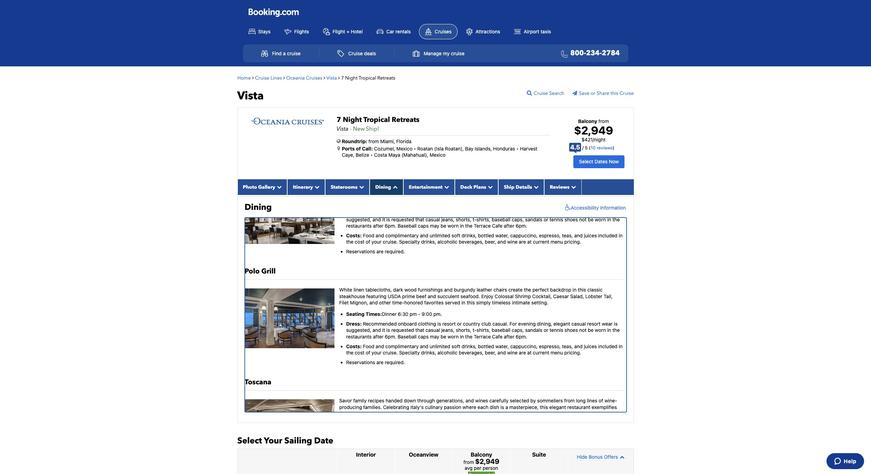 Task type: vqa. For each thing, say whether or not it's contained in the screenshot.
the February
no



Task type: describe. For each thing, give the bounding box(es) containing it.
per
[[474, 466, 482, 472]]

0 vertical spatial mexico
[[397, 146, 413, 152]]

1 wear from the top
[[602, 210, 613, 216]]

resort down served
[[443, 321, 456, 327]]

5
[[585, 145, 588, 151]]

dark
[[393, 287, 403, 293]]

angle right image for cruises
[[324, 75, 326, 80]]

ship details button
[[499, 179, 545, 195]]

2 requested from the top
[[392, 328, 414, 334]]

taxis
[[541, 28, 552, 34]]

flights
[[294, 28, 309, 34]]

the inside savor family recipes handed down through generations, and wines carefully selected by sommeliers from long lines of wine- producing families. celebrating italy's culinary passion where each dish is a masterpiece, this elegant restaurant exemplifies the marvelous essence of tuscany.
[[339, 411, 347, 417]]

1 vertical spatial dining
[[245, 202, 272, 213]]

costa
[[374, 152, 387, 158]]

find
[[272, 50, 282, 56]]

1 at from the top
[[528, 239, 532, 245]]

miami,
[[381, 138, 395, 144]]

shrimp
[[515, 294, 531, 300]]

2 teas, from the top
[[562, 344, 573, 350]]

manage my cruise
[[424, 50, 465, 56]]

vista link
[[327, 75, 338, 81]]

2 for from the top
[[510, 321, 517, 327]]

wine-
[[605, 398, 618, 404]]

1 onboard from the top
[[398, 210, 417, 216]]

cruise for manage my cruise
[[451, 50, 465, 56]]

airport taxis
[[524, 28, 552, 34]]

2 complimentary from the top
[[386, 344, 419, 350]]

1 suggested, from the top
[[346, 217, 372, 223]]

2 costs: from the top
[[346, 344, 362, 350]]

1 bottled from the top
[[478, 233, 494, 239]]

2 required. from the top
[[385, 360, 405, 366]]

oceania
[[286, 75, 305, 81]]

2 baseball from the top
[[398, 334, 417, 340]]

2 specialty from the top
[[399, 350, 420, 356]]

this right share
[[611, 90, 619, 97]]

2 unlimited from the top
[[430, 344, 451, 350]]

1 tennis from the top
[[550, 217, 564, 223]]

roatan
[[418, 146, 433, 152]]

linen
[[354, 287, 364, 293]]

1 specialty from the top
[[399, 239, 420, 245]]

deck
[[461, 184, 473, 191]]

cruises inside vista main content
[[306, 75, 323, 81]]

times:
[[366, 311, 382, 317]]

marvelous
[[348, 411, 371, 417]]

cozumel, mexico • roatan (isla roatan), bay islands, honduras •
[[374, 146, 519, 152]]

cocktail,
[[533, 294, 552, 300]]

1 beverages, from the top
[[459, 239, 484, 245]]

2 casual. from the top
[[493, 321, 509, 327]]

tuscany.
[[398, 411, 418, 417]]

tablecloths,
[[366, 287, 392, 293]]

cruise search
[[534, 90, 565, 97]]

4.5 / 5 ( 10 reviews )
[[571, 144, 615, 151]]

retreats for 7 night tropical retreats vista - new ship!
[[392, 115, 420, 124]]

1 soft from the top
[[452, 233, 461, 239]]

+
[[347, 28, 350, 34]]

travel menu navigation
[[243, 44, 629, 62]]

timeless
[[492, 300, 511, 306]]

2 cafe from the top
[[492, 334, 503, 340]]

2 shirts, from the top
[[477, 328, 491, 334]]

honduras
[[494, 146, 515, 152]]

car
[[387, 28, 395, 34]]

recipes
[[368, 398, 385, 404]]

cruise lines link
[[255, 75, 282, 81]]

2 caps, from the top
[[512, 328, 524, 334]]

date
[[314, 436, 334, 447]]

1 recommended onboard clothing is resort or country club casual. for evening dining, elegant casual resort wear is suggested, and it is requested that casual jeans, shorts, t-shirts, baseball caps, sandals or tennis shoes not be worn in the restaurants after 6pm. baseball caps may be worn in the terrace cafe after 6pm. from the top
[[346, 210, 620, 229]]

sailing
[[285, 436, 312, 447]]

1 restaurants from the top
[[346, 223, 372, 229]]

oceania cruises image
[[250, 117, 325, 126]]

vista inside 7 night tropical retreats vista - new ship!
[[337, 125, 349, 133]]

1 that from the top
[[416, 217, 425, 223]]

1 cappuccino, from the top
[[511, 233, 538, 239]]

1 club from the top
[[482, 210, 491, 216]]

tropical for 7 night tropical retreats vista - new ship!
[[364, 115, 390, 124]]

2 cruise. from the top
[[383, 350, 398, 356]]

salad,
[[571, 294, 585, 300]]

cruise lines
[[255, 75, 282, 81]]

bay
[[466, 146, 474, 152]]

deals
[[364, 50, 376, 56]]

1 costs: from the top
[[346, 233, 362, 239]]

1 included from the top
[[599, 233, 618, 239]]

is inside savor family recipes handed down through generations, and wines carefully selected by sommeliers from long lines of wine- producing families. celebrating italy's culinary passion where each dish is a masterpiece, this elegant restaurant exemplifies the marvelous essence of tuscany.
[[501, 405, 505, 410]]

1 caps, from the top
[[512, 217, 524, 223]]

enjoy
[[482, 294, 494, 300]]

call:
[[362, 146, 373, 152]]

9:00
[[422, 311, 432, 317]]

elegant inside savor family recipes handed down through generations, and wines carefully selected by sommeliers from long lines of wine- producing families. celebrating italy's culinary passion where each dish is a masterpiece, this elegant restaurant exemplifies the marvelous essence of tuscany.
[[550, 405, 566, 410]]

2 baseball from the top
[[492, 328, 511, 334]]

2 restaurants from the top
[[346, 334, 372, 340]]

recommended image
[[468, 472, 495, 475]]

featuring
[[367, 294, 387, 300]]

dress:
[[346, 321, 362, 327]]

casual down pm.
[[426, 328, 440, 334]]

producing
[[339, 405, 362, 410]]

1 water, from the top
[[496, 233, 509, 239]]

itinerary button
[[288, 179, 325, 195]]

1 unlimited from the top
[[430, 233, 451, 239]]

1 for from the top
[[510, 210, 517, 216]]

exemplifies
[[592, 405, 617, 410]]

1 vertical spatial elegant
[[554, 321, 571, 327]]

dining inside dropdown button
[[376, 184, 391, 191]]

ship details
[[504, 184, 533, 191]]

2784
[[602, 48, 620, 58]]

seafood.
[[461, 294, 480, 300]]

1 food and complimentary and unlimited soft drinks, bottled water, cappuccino, espresso, teas, and juices included in the cost of your cruise. specialty drinks, alcoholic beverages, beer, and wine are at current menu pricing. from the top
[[346, 233, 623, 245]]

2 suggested, from the top
[[346, 328, 372, 334]]

1 espresso, from the top
[[539, 233, 561, 239]]

my
[[443, 50, 450, 56]]

2 onboard from the top
[[398, 321, 417, 327]]

filet
[[339, 300, 349, 306]]

reviews
[[597, 145, 613, 151]]

pm
[[410, 311, 417, 317]]

2 reservations are required. from the top
[[346, 360, 405, 366]]

attractions
[[476, 28, 501, 34]]

your
[[264, 436, 283, 447]]

wheelchair image
[[564, 205, 571, 212]]

1 horizontal spatial cruises
[[435, 28, 452, 34]]

night for 7 night tropical retreats vista - new ship!
[[343, 115, 362, 124]]

1 it from the top
[[383, 217, 385, 223]]

photo gallery button
[[238, 179, 288, 195]]

masterpiece,
[[510, 405, 539, 410]]

carefully
[[490, 398, 509, 404]]

7 for 7 night tropical retreats vista - new ship!
[[337, 115, 341, 124]]

chevron up image
[[619, 455, 625, 460]]

cozumel,
[[374, 146, 395, 152]]

1 wine from the top
[[508, 239, 518, 245]]

2 reservations from the top
[[346, 360, 375, 366]]

7 for 7 night tropical retreats
[[341, 75, 344, 81]]

0 vertical spatial elegant
[[554, 210, 571, 216]]

classic
[[588, 287, 603, 293]]

attractions link
[[461, 24, 506, 39]]

passion
[[444, 405, 462, 410]]

2 club from the top
[[482, 321, 491, 327]]

2 current from the top
[[533, 350, 550, 356]]

ship!
[[366, 125, 379, 133]]

this up salad,
[[578, 287, 587, 293]]

2 menu from the top
[[551, 350, 563, 356]]

0 vertical spatial vista
[[327, 75, 337, 81]]

1 your from the top
[[372, 239, 382, 245]]

select          dates now link
[[574, 156, 625, 168]]

2 wear from the top
[[602, 321, 613, 327]]

$421
[[582, 137, 593, 143]]

lines
[[587, 398, 598, 404]]

colossal
[[495, 294, 514, 300]]

1 complimentary from the top
[[386, 233, 419, 239]]

chevron up image
[[391, 185, 398, 190]]

2 recommended from the top
[[363, 321, 397, 327]]

time-
[[393, 300, 405, 306]]

accessibility information
[[571, 205, 626, 211]]

reviews
[[550, 184, 570, 191]]

simply
[[477, 300, 491, 306]]

handed
[[386, 398, 403, 404]]

served
[[445, 300, 461, 306]]

2 may from the top
[[430, 334, 440, 340]]

plans
[[474, 184, 487, 191]]

wood
[[405, 287, 417, 293]]

globe image
[[337, 139, 341, 144]]

1 food from the top
[[363, 233, 375, 239]]

1 shorts, from the top
[[456, 217, 472, 223]]

roundtrip: from miami, florida
[[342, 138, 412, 144]]

casual down salad,
[[572, 321, 586, 327]]

long
[[576, 398, 586, 404]]

a inside navigation
[[283, 50, 286, 56]]

flight
[[333, 28, 345, 34]]

seating times: dinner 6:30 pm - 9:00 pm.
[[346, 311, 442, 317]]

share
[[597, 90, 610, 97]]

savor family recipes handed down through generations, and wines carefully selected by sommeliers from long lines of wine- producing families. celebrating italy's culinary passion where each dish is a masterpiece, this elegant restaurant exemplifies the marvelous essence of tuscany.
[[339, 398, 618, 417]]

oceanview
[[409, 452, 439, 458]]

2 alcoholic from the top
[[438, 350, 458, 356]]

new
[[353, 125, 365, 133]]

home
[[238, 75, 251, 81]]

chevron down image for reviews
[[570, 185, 577, 190]]

from inside savor family recipes handed down through generations, and wines carefully selected by sommeliers from long lines of wine- producing families. celebrating italy's culinary passion where each dish is a masterpiece, this elegant restaurant exemplifies the marvelous essence of tuscany.
[[565, 398, 575, 404]]

celebrating
[[383, 405, 409, 410]]

2 that from the top
[[416, 328, 425, 334]]

1 cafe from the top
[[492, 223, 503, 229]]

resort right wheelchair icon
[[588, 210, 601, 216]]

2 it from the top
[[383, 328, 385, 334]]

1 baseball from the top
[[492, 217, 511, 223]]

1 shoes from the top
[[565, 217, 578, 223]]

/ inside 4.5 / 5 ( 10 reviews )
[[583, 145, 584, 151]]

1 vertical spatial vista
[[238, 88, 264, 104]]

1 beer, from the top
[[485, 239, 497, 245]]

deck plans button
[[455, 179, 499, 195]]

1 horizontal spatial mexico
[[430, 152, 446, 158]]

1 current from the top
[[533, 239, 550, 245]]



Task type: locate. For each thing, give the bounding box(es) containing it.
toscana
[[245, 378, 272, 387]]

0 vertical spatial caps
[[418, 223, 429, 229]]

chevron down image for deck plans
[[487, 185, 493, 190]]

cruise inside dropdown button
[[451, 50, 465, 56]]

angle right image
[[252, 75, 254, 80]]

7 inside 7 night tropical retreats vista - new ship!
[[337, 115, 341, 124]]

balcony
[[579, 118, 598, 124]]

2 beer, from the top
[[485, 350, 497, 356]]

sandals down details
[[526, 217, 543, 223]]

2 pricing. from the top
[[565, 350, 582, 356]]

chevron down image for itinerary
[[313, 185, 320, 190]]

down
[[404, 398, 416, 404]]

honored
[[405, 300, 423, 306]]

dining, down setting.
[[537, 321, 553, 327]]

elegant
[[554, 210, 571, 216], [554, 321, 571, 327], [550, 405, 566, 410]]

1 evening from the top
[[519, 210, 536, 216]]

hide
[[577, 454, 588, 460]]

chevron down image left "itinerary"
[[275, 185, 282, 190]]

1 recommended from the top
[[363, 210, 397, 216]]

suggested, down staterooms dropdown button
[[346, 217, 372, 223]]

map marker image
[[338, 146, 340, 151]]

1 vertical spatial it
[[383, 328, 385, 334]]

1 vertical spatial jeans,
[[442, 328, 455, 334]]

1 teas, from the top
[[562, 233, 573, 239]]

1 vertical spatial select
[[238, 436, 262, 447]]

2 chevron down image from the left
[[313, 185, 320, 190]]

casual. down the ship
[[493, 210, 509, 216]]

-
[[350, 125, 352, 133], [418, 311, 421, 317]]

2 horizontal spatial chevron down image
[[570, 185, 577, 190]]

1 pricing. from the top
[[565, 239, 582, 245]]

2 at from the top
[[528, 350, 532, 356]]

dish
[[490, 405, 500, 410]]

0 vertical spatial select
[[580, 159, 594, 165]]

select left your
[[238, 436, 262, 447]]

baseball
[[398, 223, 417, 229], [398, 334, 417, 340]]

recommended onboard clothing is resort or country club casual. for evening dining, elegant casual resort wear is suggested, and it is requested that casual jeans, shorts, t-shirts, baseball caps, sandals or tennis shoes not be worn in the restaurants after 6pm. baseball caps may be worn in the terrace cafe after 6pm. down simply
[[346, 321, 620, 340]]

angle right image left 7 night tropical retreats
[[338, 75, 340, 80]]

night
[[595, 137, 606, 143]]

2 soft from the top
[[452, 344, 461, 350]]

0 vertical spatial complimentary
[[386, 233, 419, 239]]

shorts, down served
[[456, 328, 472, 334]]

2 bottled from the top
[[478, 344, 494, 350]]

recommended onboard clothing is resort or country club casual. for evening dining, elegant casual resort wear is suggested, and it is requested that casual jeans, shorts, t-shirts, baseball caps, sandals or tennis shoes not be worn in the restaurants after 6pm. baseball caps may be worn in the terrace cafe after 6pm.
[[346, 210, 620, 229], [346, 321, 620, 340]]

1 jeans, from the top
[[442, 217, 455, 223]]

2 wine from the top
[[508, 350, 518, 356]]

evening down details
[[519, 210, 536, 216]]

caps, down intimate
[[512, 328, 524, 334]]

cruise right angle right image at left top
[[255, 75, 270, 81]]

0 vertical spatial shoes
[[565, 217, 578, 223]]

0 vertical spatial $2,949
[[574, 124, 614, 137]]

1 vertical spatial /
[[583, 145, 584, 151]]

0 horizontal spatial •
[[371, 152, 373, 158]]

0 vertical spatial wear
[[602, 210, 613, 216]]

3 chevron down image from the left
[[570, 185, 577, 190]]

elegant down caesar
[[554, 321, 571, 327]]

0 vertical spatial dining,
[[537, 210, 553, 216]]

2 dining, from the top
[[537, 321, 553, 327]]

t- down deck plans
[[473, 217, 477, 223]]

or
[[591, 90, 596, 97], [457, 210, 462, 216], [544, 217, 549, 223], [457, 321, 462, 327], [544, 328, 549, 334]]

0 vertical spatial costs:
[[346, 233, 362, 239]]

from for balcony from $2,949 $421 / night
[[599, 118, 609, 124]]

leather
[[477, 287, 493, 293]]

1 vertical spatial onboard
[[398, 321, 417, 327]]

sommeliers
[[538, 398, 563, 404]]

chevron down image left "reviews"
[[533, 185, 539, 190]]

tropical for 7 night tropical retreats
[[359, 75, 376, 81]]

and inside savor family recipes handed down through generations, and wines carefully selected by sommeliers from long lines of wine- producing families. celebrating italy's culinary passion where each dish is a masterpiece, this elegant restaurant exemplifies the marvelous essence of tuscany.
[[466, 398, 474, 404]]

2 beverages, from the top
[[459, 350, 484, 356]]

hide bonus offers
[[577, 454, 619, 460]]

shoes down wheelchair icon
[[565, 217, 578, 223]]

chevron down image for entertainment
[[443, 185, 450, 190]]

a down carefully
[[506, 405, 508, 410]]

culinary
[[425, 405, 443, 410]]

2 tennis from the top
[[550, 328, 564, 334]]

- for dinner
[[418, 311, 421, 317]]

0 vertical spatial beverages,
[[459, 239, 484, 245]]

recommended down dining dropdown button
[[363, 210, 397, 216]]

casual down entertainment dropdown button
[[426, 217, 440, 223]]

1 cruise. from the top
[[383, 239, 398, 245]]

night up new at top
[[343, 115, 362, 124]]

shorts, down deck
[[456, 217, 472, 223]]

vista right oceania cruises
[[327, 75, 337, 81]]

7 up globe image
[[337, 115, 341, 124]]

0 horizontal spatial angle right image
[[283, 75, 285, 80]]

requested down 6:30
[[392, 328, 414, 334]]

1 vertical spatial wear
[[602, 321, 613, 327]]

suite
[[533, 452, 547, 458]]

cruise for cruise deals
[[349, 50, 363, 56]]

savor
[[339, 398, 352, 404]]

tennis down wheelchair icon
[[550, 217, 564, 223]]

0 horizontal spatial chevron down image
[[443, 185, 450, 190]]

sandals down setting.
[[526, 328, 543, 334]]

elegant down sommeliers
[[550, 405, 566, 410]]

0 horizontal spatial cruises
[[306, 75, 323, 81]]

from up restaurant
[[565, 398, 575, 404]]

through
[[418, 398, 435, 404]]

1 reservations are required. from the top
[[346, 249, 405, 255]]

1 vertical spatial $2,949
[[476, 458, 500, 466]]

1 may from the top
[[430, 223, 440, 229]]

0 vertical spatial pricing.
[[565, 239, 582, 245]]

- left new at top
[[350, 125, 352, 133]]

after
[[373, 223, 384, 229], [504, 223, 515, 229], [373, 334, 384, 340], [504, 334, 515, 340]]

1 required. from the top
[[385, 249, 405, 255]]

oceania cruises
[[286, 75, 323, 81]]

2 included from the top
[[599, 344, 618, 350]]

0 vertical spatial menu
[[551, 239, 563, 245]]

6:30
[[398, 311, 409, 317]]

0 vertical spatial sandals
[[526, 217, 543, 223]]

cruise left deals
[[349, 50, 363, 56]]

casual right wheelchair icon
[[572, 210, 586, 216]]

0 horizontal spatial a
[[283, 50, 286, 56]]

baseball down the "timeless"
[[492, 328, 511, 334]]

chevron down image inside itinerary dropdown button
[[313, 185, 320, 190]]

1 vertical spatial beer,
[[485, 350, 497, 356]]

night inside 7 night tropical retreats vista - new ship!
[[343, 115, 362, 124]]

1 vertical spatial 7
[[337, 115, 341, 124]]

a inside savor family recipes handed down through generations, and wines carefully selected by sommeliers from long lines of wine- producing families. celebrating italy's culinary passion where each dish is a masterpiece, this elegant restaurant exemplifies the marvelous essence of tuscany.
[[506, 405, 508, 410]]

this down "seafood."
[[467, 300, 475, 306]]

$2,949 for from
[[476, 458, 500, 466]]

deck plans
[[461, 184, 487, 191]]

costa maya (mahahual), mexico
[[373, 152, 446, 158]]

chevron down image inside entertainment dropdown button
[[443, 185, 450, 190]]

1 vertical spatial pricing.
[[565, 350, 582, 356]]

elegant left accessibility
[[554, 210, 571, 216]]

a right find
[[283, 50, 286, 56]]

for down intimate
[[510, 321, 517, 327]]

not down accessibility
[[580, 217, 587, 223]]

select for select your sailing date
[[238, 436, 262, 447]]

onboard
[[398, 210, 417, 216], [398, 321, 417, 327]]

mexico down (isla
[[430, 152, 446, 158]]

0 vertical spatial may
[[430, 223, 440, 229]]

grill
[[262, 267, 276, 276]]

it down dining dropdown button
[[383, 217, 385, 223]]

2 chevron down image from the left
[[487, 185, 493, 190]]

1 t- from the top
[[473, 217, 477, 223]]

search
[[550, 90, 565, 97]]

country down simply
[[463, 321, 481, 327]]

1 vertical spatial baseball
[[398, 334, 417, 340]]

chevron down image inside ship details dropdown button
[[533, 185, 539, 190]]

shoes
[[565, 217, 578, 223], [565, 328, 578, 334]]

onboard down entertainment
[[398, 210, 417, 216]]

0 vertical spatial cafe
[[492, 223, 503, 229]]

country down deck plans
[[463, 210, 481, 216]]

chevron down image left the ship
[[487, 185, 493, 190]]

dining down costa
[[376, 184, 391, 191]]

cruise right find
[[287, 50, 301, 56]]

2 angle right image from the left
[[324, 75, 326, 80]]

1 vertical spatial food
[[363, 344, 375, 350]]

vista down angle right image at left top
[[238, 88, 264, 104]]

search image
[[527, 90, 534, 96]]

may
[[430, 223, 440, 229], [430, 334, 440, 340]]

flight + hotel
[[333, 28, 363, 34]]

from for roundtrip: from miami, florida
[[369, 138, 379, 144]]

suggested, down dress:
[[346, 328, 372, 334]]

0 vertical spatial cost
[[355, 239, 365, 245]]

tropical inside 7 night tropical retreats vista - new ship!
[[364, 115, 390, 124]]

from up call:
[[369, 138, 379, 144]]

0 vertical spatial water,
[[496, 233, 509, 239]]

lines
[[271, 75, 282, 81]]

1 vertical spatial your
[[372, 350, 382, 356]]

casual.
[[493, 210, 509, 216], [493, 321, 509, 327]]

0 vertical spatial your
[[372, 239, 382, 245]]

recommended down times:
[[363, 321, 397, 327]]

each
[[478, 405, 489, 410]]

1 vertical spatial food and complimentary and unlimited soft drinks, bottled water, cappuccino, espresso, teas, and juices included in the cost of your cruise. specialty drinks, alcoholic beverages, beer, and wine are at current menu pricing.
[[346, 344, 623, 356]]

1 vertical spatial requested
[[392, 328, 414, 334]]

1 vertical spatial bottled
[[478, 344, 494, 350]]

cruise right my
[[451, 50, 465, 56]]

shirts, down plans
[[477, 217, 491, 223]]

caye,
[[342, 152, 355, 158]]

• down call:
[[371, 152, 373, 158]]

chevron down image inside deck plans dropdown button
[[487, 185, 493, 190]]

/ up 4.5 / 5 ( 10 reviews )
[[593, 137, 595, 143]]

angle right image
[[283, 75, 285, 80], [324, 75, 326, 80], [338, 75, 340, 80]]

angle right image left vista link
[[324, 75, 326, 80]]

2 food from the top
[[363, 344, 375, 350]]

1 vertical spatial wine
[[508, 350, 518, 356]]

chevron down image for ship details
[[533, 185, 539, 190]]

generations,
[[437, 398, 465, 404]]

chevron down image
[[275, 185, 282, 190], [313, 185, 320, 190], [358, 185, 364, 190], [533, 185, 539, 190]]

chevron down image
[[443, 185, 450, 190], [487, 185, 493, 190], [570, 185, 577, 190]]

$2,949 for $2,949
[[574, 124, 614, 137]]

retreats inside 7 night tropical retreats vista - new ship!
[[392, 115, 420, 124]]

chevron down image left dining dropdown button
[[358, 185, 364, 190]]

select for select          dates now
[[580, 159, 594, 165]]

• left harvest
[[517, 146, 519, 152]]

cruise
[[287, 50, 301, 56], [451, 50, 465, 56]]

$2,949 up recommended image
[[476, 458, 500, 466]]

manage my cruise button
[[405, 47, 473, 60]]

cost
[[355, 239, 365, 245], [355, 350, 365, 356]]

teas,
[[562, 233, 573, 239], [562, 344, 573, 350]]

angle right image for lines
[[283, 75, 285, 80]]

clothing down 9:00
[[418, 321, 436, 327]]

0 vertical spatial specialty
[[399, 239, 420, 245]]

0 vertical spatial retreats
[[378, 75, 396, 81]]

night right vista link
[[345, 75, 358, 81]]

1 shirts, from the top
[[477, 217, 491, 223]]

0 vertical spatial soft
[[452, 233, 461, 239]]

2 shorts, from the top
[[456, 328, 472, 334]]

1 vertical spatial night
[[343, 115, 362, 124]]

1 vertical spatial -
[[418, 311, 421, 317]]

1 casual. from the top
[[493, 210, 509, 216]]

2 food and complimentary and unlimited soft drinks, bottled water, cappuccino, espresso, teas, and juices included in the cost of your cruise. specialty drinks, alcoholic beverages, beer, and wine are at current menu pricing. from the top
[[346, 344, 623, 356]]

0 vertical spatial reservations are required.
[[346, 249, 405, 255]]

reservations
[[346, 249, 375, 255], [346, 360, 375, 366]]

chevron down image inside photo gallery dropdown button
[[275, 185, 282, 190]]

for down the ship
[[510, 210, 517, 216]]

0 vertical spatial club
[[482, 210, 491, 216]]

chevron down image for staterooms
[[358, 185, 364, 190]]

retreats for 7 night tropical retreats
[[378, 75, 396, 81]]

0 vertical spatial cappuccino,
[[511, 233, 538, 239]]

roatan),
[[445, 146, 464, 152]]

1 clothing from the top
[[418, 210, 436, 216]]

1 vertical spatial terrace
[[474, 334, 491, 340]]

2 your from the top
[[372, 350, 382, 356]]

resort down lobster
[[588, 321, 601, 327]]

casual
[[572, 210, 586, 216], [426, 217, 440, 223], [572, 321, 586, 327], [426, 328, 440, 334]]

2 country from the top
[[463, 321, 481, 327]]

cruise left search
[[534, 90, 548, 97]]

that down pm
[[416, 328, 425, 334]]

1 cost from the top
[[355, 239, 365, 245]]

1 vertical spatial evening
[[519, 321, 536, 327]]

t- down simply
[[473, 328, 477, 334]]

1 vertical spatial sandals
[[526, 328, 543, 334]]

0 vertical spatial recommended onboard clothing is resort or country club casual. for evening dining, elegant casual resort wear is suggested, and it is requested that casual jeans, shorts, t-shirts, baseball caps, sandals or tennis shoes not be worn in the restaurants after 6pm. baseball caps may be worn in the terrace cafe after 6pm.
[[346, 210, 620, 229]]

- inside 7 night tropical retreats vista - new ship!
[[350, 125, 352, 133]]

cruises left vista link
[[306, 75, 323, 81]]

the inside the white linen tablecloths, dark wood furnishings and burgundy leather chairs create the perfect backdrop in this classic steakhouse featuring usda prime beef and succulent seafood. enjoy colossal shrimp cocktail, caesar salad, lobster tail, filet mignon, and other time-honored favorites served in this simply timeless intimate setting.
[[524, 287, 532, 293]]

water,
[[496, 233, 509, 239], [496, 344, 509, 350]]

0 vertical spatial beer,
[[485, 239, 497, 245]]

1 baseball from the top
[[398, 223, 417, 229]]

cappuccino,
[[511, 233, 538, 239], [511, 344, 538, 350]]

0 vertical spatial evening
[[519, 210, 536, 216]]

details
[[516, 184, 533, 191]]

cruise for cruise search
[[534, 90, 548, 97]]

0 vertical spatial baseball
[[398, 223, 417, 229]]

2 cruise from the left
[[451, 50, 465, 56]]

white
[[339, 287, 353, 293]]

succulent
[[438, 294, 460, 300]]

0 vertical spatial a
[[283, 50, 286, 56]]

7 right vista link
[[341, 75, 344, 81]]

booking.com home image
[[249, 8, 299, 17]]

/ left 5
[[583, 145, 584, 151]]

1 country from the top
[[463, 210, 481, 216]]

0 vertical spatial clothing
[[418, 210, 436, 216]]

2 horizontal spatial •
[[517, 146, 519, 152]]

0 vertical spatial jeans,
[[442, 217, 455, 223]]

1 vertical spatial for
[[510, 321, 517, 327]]

chevron down image up wheelchair icon
[[570, 185, 577, 190]]

select          dates now
[[580, 159, 619, 165]]

sandals
[[526, 217, 543, 223], [526, 328, 543, 334]]

paper plane image
[[573, 91, 579, 96]]

1 vertical spatial dining,
[[537, 321, 553, 327]]

1 angle right image from the left
[[283, 75, 285, 80]]

balcony from $2,949 avg per person
[[464, 452, 500, 472]]

dining, left wheelchair icon
[[537, 210, 553, 216]]

roundtrip:
[[342, 138, 368, 144]]

1 vertical spatial soft
[[452, 344, 461, 350]]

0 vertical spatial /
[[593, 137, 595, 143]]

from inside balcony from $2,949 $421 / night
[[599, 118, 609, 124]]

photo
[[243, 184, 257, 191]]

lobster
[[586, 294, 603, 300]]

cruise deals link
[[330, 47, 384, 60]]

entertainment button
[[404, 179, 455, 195]]

cruise inside "link"
[[349, 50, 363, 56]]

polo grill
[[245, 267, 276, 276]]

from right balcony
[[599, 118, 609, 124]]

now
[[609, 159, 619, 165]]

oceania cruises link
[[286, 75, 323, 81]]

1 cruise from the left
[[287, 50, 301, 56]]

3 chevron down image from the left
[[358, 185, 364, 190]]

selected
[[510, 398, 530, 404]]

1 vertical spatial not
[[580, 328, 587, 334]]

800-
[[571, 48, 587, 58]]

it down dinner
[[383, 328, 385, 334]]

night for 7 night tropical retreats
[[345, 75, 358, 81]]

1 horizontal spatial select
[[580, 159, 594, 165]]

from left per
[[464, 460, 474, 466]]

chevron down image for photo gallery
[[275, 185, 282, 190]]

shoes down salad,
[[565, 328, 578, 334]]

vista main content
[[234, 70, 638, 475]]

0 vertical spatial juices
[[584, 233, 597, 239]]

wear down tail,
[[602, 321, 613, 327]]

1 menu from the top
[[551, 239, 563, 245]]

reviews button
[[545, 179, 582, 195]]

casual. down the "timeless"
[[493, 321, 509, 327]]

2 jeans, from the top
[[442, 328, 455, 334]]

worn
[[595, 217, 606, 223], [448, 223, 459, 229], [595, 328, 606, 334], [448, 334, 459, 340]]

mexico down florida
[[397, 146, 413, 152]]

chevron down image inside staterooms dropdown button
[[358, 185, 364, 190]]

cruise right share
[[620, 90, 634, 97]]

1 horizontal spatial $2,949
[[574, 124, 614, 137]]

1 horizontal spatial dining
[[376, 184, 391, 191]]

2 vertical spatial vista
[[337, 125, 349, 133]]

3 angle right image from the left
[[338, 75, 340, 80]]

0 vertical spatial suggested,
[[346, 217, 372, 223]]

flights link
[[279, 24, 315, 39]]

1 vertical spatial juices
[[584, 344, 597, 350]]

dining down the photo gallery
[[245, 202, 272, 213]]

cruise.
[[383, 239, 398, 245], [383, 350, 398, 356]]

club down plans
[[482, 210, 491, 216]]

2 recommended onboard clothing is resort or country club casual. for evening dining, elegant casual resort wear is suggested, and it is requested that casual jeans, shorts, t-shirts, baseball caps, sandals or tennis shoes not be worn in the restaurants after 6pm. baseball caps may be worn in the terrace cafe after 6pm. from the top
[[346, 321, 620, 340]]

tropical up the ship!
[[364, 115, 390, 124]]

1 dining, from the top
[[537, 210, 553, 216]]

club down simply
[[482, 321, 491, 327]]

1 vertical spatial restaurants
[[346, 334, 372, 340]]

1 vertical spatial menu
[[551, 350, 563, 356]]

select down 5
[[580, 159, 594, 165]]

1 horizontal spatial a
[[506, 405, 508, 410]]

1 vertical spatial alcoholic
[[438, 350, 458, 356]]

manage
[[424, 50, 442, 56]]

1 horizontal spatial •
[[414, 146, 416, 152]]

recommended onboard clothing is resort or country club casual. for evening dining, elegant casual resort wear is suggested, and it is requested that casual jeans, shorts, t-shirts, baseball caps, sandals or tennis shoes not be worn in the restaurants after 6pm. baseball caps may be worn in the terrace cafe after 6pm. down plans
[[346, 210, 620, 229]]

not down salad,
[[580, 328, 587, 334]]

2 not from the top
[[580, 328, 587, 334]]

$2,949 up 4.5 / 5 ( 10 reviews )
[[574, 124, 614, 137]]

cruise for cruise lines
[[255, 75, 270, 81]]

requested
[[392, 217, 414, 223], [392, 328, 414, 334]]

0 vertical spatial terrace
[[474, 223, 491, 229]]

shirts, down simply
[[477, 328, 491, 334]]

this inside savor family recipes handed down through generations, and wines carefully selected by sommeliers from long lines of wine- producing families. celebrating italy's culinary passion where each dish is a masterpiece, this elegant restaurant exemplifies the marvelous essence of tuscany.
[[540, 405, 548, 410]]

2 cappuccino, from the top
[[511, 344, 538, 350]]

• up "(mahahual),"
[[414, 146, 416, 152]]

dining
[[376, 184, 391, 191], [245, 202, 272, 213]]

1 terrace from the top
[[474, 223, 491, 229]]

1 caps from the top
[[418, 223, 429, 229]]

- for tropical
[[350, 125, 352, 133]]

cruise for find a cruise
[[287, 50, 301, 56]]

from inside balcony from $2,949 avg per person
[[464, 460, 474, 466]]

1 vertical spatial reservations are required.
[[346, 360, 405, 366]]

onboard down 6:30
[[398, 321, 417, 327]]

reservations are required.
[[346, 249, 405, 255], [346, 360, 405, 366]]

cruises up manage my cruise
[[435, 28, 452, 34]]

this down sommeliers
[[540, 405, 548, 410]]

evening down intimate
[[519, 321, 536, 327]]

2 espresso, from the top
[[539, 344, 561, 350]]

0 horizontal spatial mexico
[[397, 146, 413, 152]]

0 vertical spatial country
[[463, 210, 481, 216]]

6pm.
[[385, 223, 397, 229], [516, 223, 528, 229], [385, 334, 397, 340], [516, 334, 528, 340]]

1 vertical spatial baseball
[[492, 328, 511, 334]]

0 vertical spatial that
[[416, 217, 425, 223]]

1 vertical spatial mexico
[[430, 152, 446, 158]]

4 chevron down image from the left
[[533, 185, 539, 190]]

1 horizontal spatial /
[[593, 137, 595, 143]]

be
[[588, 217, 594, 223], [441, 223, 447, 229], [588, 328, 594, 334], [441, 334, 447, 340]]

1 vertical spatial retreats
[[392, 115, 420, 124]]

wear right accessibility
[[602, 210, 613, 216]]

required.
[[385, 249, 405, 255], [385, 360, 405, 366]]

1 juices from the top
[[584, 233, 597, 239]]

2 sandals from the top
[[526, 328, 543, 334]]

1 vertical spatial club
[[482, 321, 491, 327]]

1 vertical spatial a
[[506, 405, 508, 410]]

0 vertical spatial casual.
[[493, 210, 509, 216]]

0 vertical spatial t-
[[473, 217, 477, 223]]

that down entertainment
[[416, 217, 425, 223]]

)
[[613, 145, 615, 151]]

0 vertical spatial restaurants
[[346, 223, 372, 229]]

mexico
[[397, 146, 413, 152], [430, 152, 446, 158]]

1 reservations from the top
[[346, 249, 375, 255]]

from for balcony from $2,949 avg per person
[[464, 460, 474, 466]]

2 terrace from the top
[[474, 334, 491, 340]]

mignon,
[[350, 300, 368, 306]]

caps, down ship details
[[512, 217, 524, 223]]

1 horizontal spatial -
[[418, 311, 421, 317]]

1 chevron down image from the left
[[443, 185, 450, 190]]

chevron down image inside reviews dropdown button
[[570, 185, 577, 190]]

2 t- from the top
[[473, 328, 477, 334]]

2 clothing from the top
[[418, 321, 436, 327]]

2 evening from the top
[[519, 321, 536, 327]]

1 vertical spatial clothing
[[418, 321, 436, 327]]

$2,949 inside balcony from $2,949 avg per person
[[476, 458, 500, 466]]

1 not from the top
[[580, 217, 587, 223]]

airport taxis link
[[509, 24, 557, 39]]

1 requested from the top
[[392, 217, 414, 223]]

0 vertical spatial caps,
[[512, 217, 524, 223]]

vista up globe image
[[337, 125, 349, 133]]

0 horizontal spatial select
[[238, 436, 262, 447]]

(isla
[[435, 146, 444, 152]]

not
[[580, 217, 587, 223], [580, 328, 587, 334]]

0 vertical spatial reservations
[[346, 249, 375, 255]]

2 shoes from the top
[[565, 328, 578, 334]]

0 vertical spatial food and complimentary and unlimited soft drinks, bottled water, cappuccino, espresso, teas, and juices included in the cost of your cruise. specialty drinks, alcoholic beverages, beer, and wine are at current menu pricing.
[[346, 233, 623, 245]]

resort down entertainment dropdown button
[[443, 210, 456, 216]]

2 vertical spatial elegant
[[550, 405, 566, 410]]

cruise search link
[[527, 90, 572, 97]]

/ inside balcony from $2,949 $421 / night
[[593, 137, 595, 143]]



